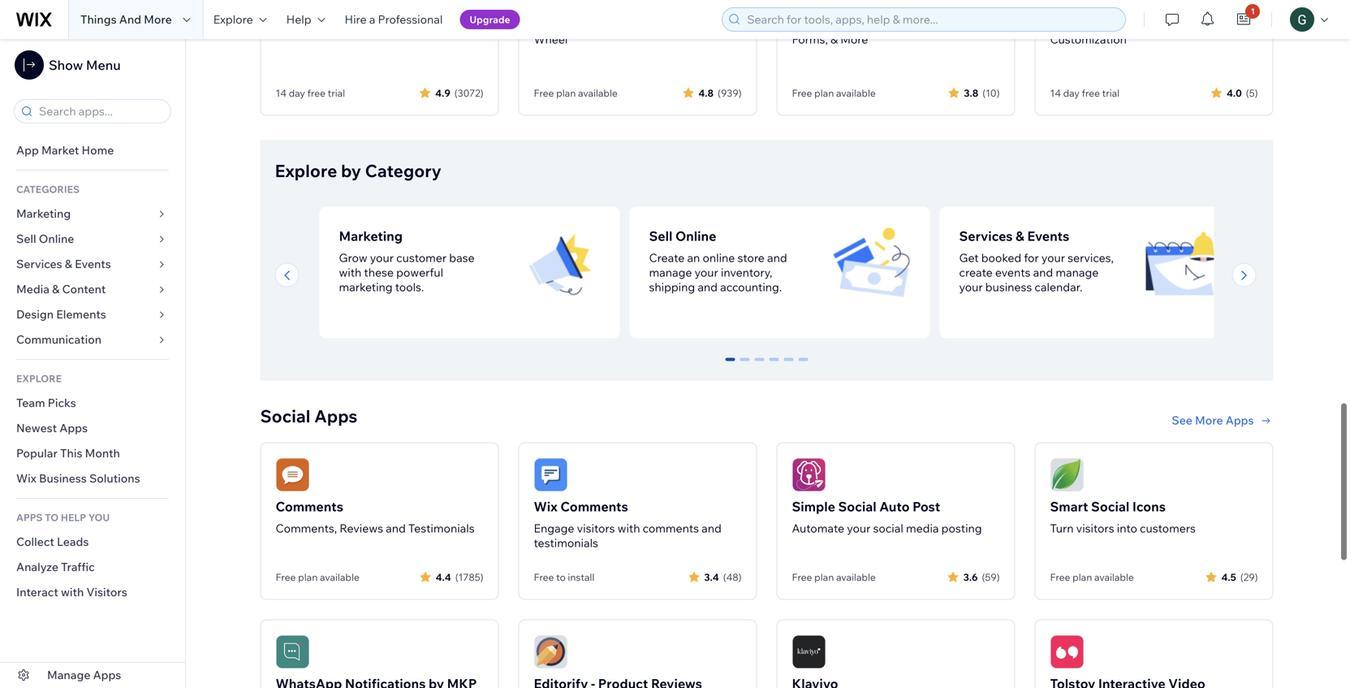 Task type: locate. For each thing, give the bounding box(es) containing it.
smart social icons icon image
[[1051, 458, 1085, 492]]

apps
[[314, 405, 358, 427], [1226, 413, 1255, 427], [59, 421, 88, 435], [93, 668, 121, 682]]

app
[[16, 143, 39, 157]]

manage up shipping
[[649, 265, 692, 280]]

sidebar element
[[0, 39, 186, 688]]

1 vertical spatial explore
[[275, 160, 337, 182]]

0 horizontal spatial trial
[[328, 87, 345, 99]]

plan for smart
[[1073, 571, 1093, 583]]

testimonials
[[409, 521, 475, 535]]

0 horizontal spatial 14
[[276, 87, 287, 99]]

(48)
[[724, 571, 742, 583]]

14 down help
[[276, 87, 287, 99]]

into
[[1118, 521, 1138, 535]]

month
[[85, 446, 120, 460]]

online inside sidebar element
[[39, 232, 74, 246]]

sell up create
[[649, 228, 673, 244]]

help button
[[277, 0, 335, 39]]

wix business solutions link
[[0, 466, 185, 491]]

explore left help
[[213, 12, 253, 26]]

category
[[365, 160, 442, 182]]

1
[[1252, 6, 1256, 16], [742, 358, 749, 373]]

interact with visitors
[[16, 585, 127, 599]]

services for services & events
[[16, 257, 62, 271]]

& right forms,
[[831, 32, 838, 46]]

(3072)
[[455, 87, 484, 99]]

3
[[771, 358, 778, 373]]

0 horizontal spatial email
[[534, 18, 563, 32]]

trial for 4.0
[[1103, 87, 1120, 99]]

more right forms,
[[841, 32, 869, 46]]

wix down the popular
[[16, 471, 36, 485]]

popular this month
[[16, 446, 120, 460]]

and down for
[[1034, 265, 1054, 280]]

1 horizontal spatial 1
[[1252, 6, 1256, 16]]

plan down automate
[[815, 571, 834, 583]]

comments up engage
[[561, 498, 629, 515]]

1 14 from the left
[[276, 87, 287, 99]]

0 horizontal spatial visitors
[[577, 521, 615, 535]]

14 day free trial down customization
[[1051, 87, 1120, 99]]

your right for
[[1042, 251, 1066, 265]]

1 horizontal spatial 14
[[1051, 87, 1062, 99]]

hire a professional link
[[335, 0, 453, 39]]

3.6
[[964, 571, 978, 583]]

& inside media & content "link"
[[52, 282, 60, 296]]

2 comments from the left
[[561, 498, 629, 515]]

marketing up grow
[[339, 228, 403, 244]]

free plan available down turn on the bottom right
[[1051, 571, 1135, 583]]

and right "store"
[[768, 251, 788, 265]]

4.8
[[699, 87, 714, 99]]

sell for sell online create an online store and manage your inventory, shipping and accounting.
[[649, 228, 673, 244]]

manage apps
[[47, 668, 121, 682]]

apps for social apps
[[314, 405, 358, 427]]

simple social auto post icon image
[[792, 458, 827, 492]]

email up wheel
[[534, 18, 563, 32]]

events for services & events get booked for your services, create events and manage your business calendar.
[[1028, 228, 1070, 244]]

free down forms,
[[792, 87, 813, 99]]

0 horizontal spatial social
[[260, 405, 311, 427]]

trial down customization
[[1103, 87, 1120, 99]]

your down online
[[695, 265, 719, 280]]

klaviyo icon image
[[792, 635, 827, 669]]

free down comments,
[[276, 571, 296, 583]]

0 horizontal spatial wix
[[16, 471, 36, 485]]

social inside smart social icons turn visitors into customers
[[1092, 498, 1130, 515]]

free
[[534, 87, 554, 99], [792, 87, 813, 99], [276, 571, 296, 583], [534, 571, 554, 583], [792, 571, 813, 583], [1051, 571, 1071, 583]]

trial down hire
[[328, 87, 345, 99]]

0
[[727, 358, 734, 373]]

marketing down categories
[[16, 206, 71, 221]]

1 vertical spatial 1
[[742, 358, 749, 373]]

apps for newest apps
[[59, 421, 88, 435]]

social left auto
[[839, 498, 877, 515]]

1 horizontal spatial services
[[960, 228, 1013, 244]]

your inside sell online create an online store and manage your inventory, shipping and accounting.
[[695, 265, 719, 280]]

0 horizontal spatial day
[[289, 87, 305, 99]]

comments
[[643, 521, 699, 535]]

events up for
[[1028, 228, 1070, 244]]

social inside simple social auto post automate your social media posting
[[839, 498, 877, 515]]

1 horizontal spatial online
[[676, 228, 717, 244]]

0 vertical spatial wix
[[16, 471, 36, 485]]

powerful
[[397, 265, 444, 280]]

0 vertical spatial services
[[960, 228, 1013, 244]]

1 vertical spatial marketing
[[339, 228, 403, 244]]

1 horizontal spatial comments
[[561, 498, 629, 515]]

events inside the services & events get booked for your services, create events and manage your business calendar.
[[1028, 228, 1070, 244]]

services down "sell online"
[[16, 257, 62, 271]]

14 day free trial for 4.9 (3072)
[[276, 87, 345, 99]]

more right and
[[144, 12, 172, 26]]

day down help
[[289, 87, 305, 99]]

1 email from the left
[[534, 18, 563, 32]]

marketing, right sms
[[911, 18, 967, 32]]

& right the media
[[52, 282, 60, 296]]

1 vertical spatial more
[[841, 32, 869, 46]]

Search for tools, apps, help & more... field
[[743, 8, 1121, 31]]

services
[[960, 228, 1013, 244], [16, 257, 62, 271]]

available for and
[[320, 571, 360, 583]]

2 marketing, from the left
[[911, 18, 967, 32]]

2 horizontal spatial social
[[1092, 498, 1130, 515]]

with down grow
[[339, 265, 362, 280]]

apps
[[16, 511, 43, 524]]

services for services & events get booked for your services, create events and manage your business calendar.
[[960, 228, 1013, 244]]

social up into at the right of the page
[[1092, 498, 1130, 515]]

trial for 4.9
[[328, 87, 345, 99]]

your left social
[[847, 521, 871, 535]]

plan down comments,
[[298, 571, 318, 583]]

collect
[[16, 535, 54, 549]]

services inside sidebar element
[[16, 257, 62, 271]]

1 horizontal spatial wix
[[534, 498, 558, 515]]

free left to
[[534, 571, 554, 583]]

email up forms,
[[792, 18, 821, 32]]

free down automate
[[792, 571, 813, 583]]

and
[[119, 12, 141, 26]]

1 visitors from the left
[[577, 521, 615, 535]]

and right reviews
[[386, 521, 406, 535]]

sell inside sell online create an online store and manage your inventory, shipping and accounting.
[[649, 228, 673, 244]]

traffic
[[61, 560, 95, 574]]

a
[[369, 12, 376, 26]]

customers
[[1141, 521, 1196, 535]]

1 horizontal spatial more
[[841, 32, 869, 46]]

Search apps... field
[[34, 100, 166, 123]]

services inside the services & events get booked for your services, create events and manage your business calendar.
[[960, 228, 1013, 244]]

free down help button
[[308, 87, 326, 99]]

0 vertical spatial explore
[[213, 12, 253, 26]]

1 14 day free trial from the left
[[276, 87, 345, 99]]

& up the media & content
[[65, 257, 72, 271]]

upgrade button
[[460, 10, 520, 29]]

with down traffic
[[61, 585, 84, 599]]

services & events category icon image
[[1143, 226, 1221, 304]]

online inside sell online create an online store and manage your inventory, shipping and accounting.
[[676, 228, 717, 244]]

14 down customization
[[1051, 87, 1062, 99]]

email marketing, sms marketing, forms, & more
[[792, 18, 967, 46]]

interact
[[16, 585, 58, 599]]

4.8 (939)
[[699, 87, 742, 99]]

0 horizontal spatial marketing
[[16, 206, 71, 221]]

1 horizontal spatial sell
[[649, 228, 673, 244]]

trial
[[328, 87, 345, 99], [1103, 87, 1120, 99]]

email inside email marketing, sms marketing, forms, & more
[[792, 18, 821, 32]]

2 manage from the left
[[1056, 265, 1099, 280]]

free plan available for turn
[[1051, 571, 1135, 583]]

explore left by
[[275, 160, 337, 182]]

1 horizontal spatial explore
[[275, 160, 337, 182]]

& inside the services & events get booked for your services, create events and manage your business calendar.
[[1016, 228, 1025, 244]]

visitors inside wix comments engage visitors with comments and testimonials
[[577, 521, 615, 535]]

media & content link
[[0, 277, 185, 302]]

sms
[[883, 18, 908, 32]]

more right see on the right
[[1196, 413, 1224, 427]]

free for 4.9 (3072)
[[308, 87, 326, 99]]

1 free from the left
[[308, 87, 326, 99]]

1 horizontal spatial visitors
[[1077, 521, 1115, 535]]

visitors up "testimonials"
[[577, 521, 615, 535]]

by
[[341, 160, 361, 182]]

1 trial from the left
[[328, 87, 345, 99]]

sell for sell online
[[16, 232, 36, 246]]

social for simple
[[839, 498, 877, 515]]

2 trial from the left
[[1103, 87, 1120, 99]]

0 vertical spatial more
[[144, 12, 172, 26]]

plan down turn on the bottom right
[[1073, 571, 1093, 583]]

with left comments
[[618, 521, 640, 535]]

2 14 day free trial from the left
[[1051, 87, 1120, 99]]

simple
[[792, 498, 836, 515]]

your inside "marketing grow your customer base with these powerful marketing tools."
[[370, 251, 394, 265]]

email for email marketing, sms marketing, forms, & more
[[792, 18, 821, 32]]

free down wheel
[[534, 87, 554, 99]]

0 horizontal spatial sell
[[16, 232, 36, 246]]

and inside wix comments engage visitors with comments and testimonials
[[702, 521, 722, 535]]

testimonials
[[534, 536, 599, 550]]

0 horizontal spatial services
[[16, 257, 62, 271]]

automate
[[792, 521, 845, 535]]

1 horizontal spatial social
[[839, 498, 877, 515]]

2 horizontal spatial more
[[1196, 413, 1224, 427]]

marketing inside "marketing grow your customer base with these powerful marketing tools."
[[339, 228, 403, 244]]

0 vertical spatial marketing
[[16, 206, 71, 221]]

sell up services & events on the left top
[[16, 232, 36, 246]]

manage
[[47, 668, 91, 682]]

0 vertical spatial 1
[[1252, 6, 1256, 16]]

& inside services & events link
[[65, 257, 72, 271]]

events inside services & events link
[[75, 257, 111, 271]]

and inside the services & events get booked for your services, create events and manage your business calendar.
[[1034, 265, 1054, 280]]

1 vertical spatial wix
[[534, 498, 558, 515]]

newest apps
[[16, 421, 88, 435]]

your inside simple social auto post automate your social media posting
[[847, 521, 871, 535]]

posting
[[942, 521, 983, 535]]

0 horizontal spatial online
[[39, 232, 74, 246]]

tools.
[[395, 280, 424, 294]]

free plan available down comments,
[[276, 571, 360, 583]]

comments up comments,
[[276, 498, 343, 515]]

explore for explore
[[213, 12, 253, 26]]

1 horizontal spatial manage
[[1056, 265, 1099, 280]]

2 free from the left
[[1082, 87, 1101, 99]]

services & events link
[[0, 252, 185, 277]]

free plan available down wheel
[[534, 87, 618, 99]]

communication
[[16, 332, 104, 346]]

for
[[1025, 251, 1040, 265]]

1 comments from the left
[[276, 498, 343, 515]]

your up these
[[370, 251, 394, 265]]

apps for manage apps
[[93, 668, 121, 682]]

events down sell online link
[[75, 257, 111, 271]]

available down reviews
[[320, 571, 360, 583]]

services up booked
[[960, 228, 1013, 244]]

email inside email popups, exit intent, spin the wheel
[[534, 18, 563, 32]]

services & events get booked for your services, create events and manage your business calendar.
[[960, 228, 1114, 294]]

0 vertical spatial events
[[1028, 228, 1070, 244]]

boost
[[1051, 18, 1082, 32]]

free for 4.0 (5)
[[1082, 87, 1101, 99]]

marketing inside sidebar element
[[16, 206, 71, 221]]

1 horizontal spatial events
[[1028, 228, 1070, 244]]

3.4
[[705, 571, 719, 583]]

wix inside wix comments engage visitors with comments and testimonials
[[534, 498, 558, 515]]

popups,
[[566, 18, 609, 32]]

2 email from the left
[[792, 18, 821, 32]]

online up services & events on the left top
[[39, 232, 74, 246]]

0 horizontal spatial free
[[308, 87, 326, 99]]

with left visual
[[1139, 18, 1161, 32]]

& up for
[[1016, 228, 1025, 244]]

available for post
[[837, 571, 876, 583]]

social up comments icon at the left bottom of page
[[260, 405, 311, 427]]

create
[[960, 265, 993, 280]]

4.9
[[436, 87, 451, 99]]

free down customization
[[1082, 87, 1101, 99]]

1 horizontal spatial free
[[1082, 87, 1101, 99]]

media
[[16, 282, 50, 296]]

3.6 (59)
[[964, 571, 1000, 583]]

available down social
[[837, 571, 876, 583]]

0 horizontal spatial 1
[[742, 358, 749, 373]]

sell inside sidebar element
[[16, 232, 36, 246]]

0 horizontal spatial events
[[75, 257, 111, 271]]

1 horizontal spatial email
[[792, 18, 821, 32]]

1 horizontal spatial day
[[1064, 87, 1080, 99]]

with inside wix comments engage visitors with comments and testimonials
[[618, 521, 640, 535]]

2 vertical spatial more
[[1196, 413, 1224, 427]]

social
[[260, 405, 311, 427], [839, 498, 877, 515], [1092, 498, 1130, 515]]

2 visitors from the left
[[1077, 521, 1115, 535]]

events
[[996, 265, 1031, 280]]

1 horizontal spatial marketing
[[339, 228, 403, 244]]

0 horizontal spatial 14 day free trial
[[276, 87, 345, 99]]

14 day free trial down help button
[[276, 87, 345, 99]]

(10)
[[983, 87, 1000, 99]]

base
[[449, 251, 475, 265]]

analyze
[[16, 560, 58, 574]]

business
[[986, 280, 1033, 294]]

free plan available down automate
[[792, 571, 876, 583]]

plan for comments
[[298, 571, 318, 583]]

marketing, left sms
[[824, 18, 880, 32]]

available down into at the right of the page
[[1095, 571, 1135, 583]]

sell online category icon image
[[833, 226, 911, 304]]

manage apps link
[[0, 663, 185, 688]]

visitors left into at the right of the page
[[1077, 521, 1115, 535]]

1 horizontal spatial trial
[[1103, 87, 1120, 99]]

sell online create an online store and manage your inventory, shipping and accounting.
[[649, 228, 788, 294]]

sell online link
[[0, 227, 185, 252]]

0 horizontal spatial comments
[[276, 498, 343, 515]]

2 14 from the left
[[1051, 87, 1062, 99]]

help
[[61, 511, 86, 524]]

2
[[757, 358, 763, 373]]

manage down services,
[[1056, 265, 1099, 280]]

plan for simple
[[815, 571, 834, 583]]

1 inside button
[[1252, 6, 1256, 16]]

this
[[60, 446, 82, 460]]

and right comments
[[702, 521, 722, 535]]

available down email marketing, sms marketing, forms, & more
[[837, 87, 876, 99]]

1 day from the left
[[289, 87, 305, 99]]

online up the an on the top of the page
[[676, 228, 717, 244]]

0 1 2 3 4 5
[[727, 358, 807, 373]]

1 vertical spatial events
[[75, 257, 111, 271]]

wix inside sidebar element
[[16, 471, 36, 485]]

1 manage from the left
[[649, 265, 692, 280]]

day down customization
[[1064, 87, 1080, 99]]

0 horizontal spatial manage
[[649, 265, 692, 280]]

comments icon image
[[276, 458, 310, 492]]

2 day from the left
[[1064, 87, 1080, 99]]

1 vertical spatial services
[[16, 257, 62, 271]]

0 horizontal spatial marketing,
[[824, 18, 880, 32]]

1 horizontal spatial 14 day free trial
[[1051, 87, 1120, 99]]

the
[[697, 18, 717, 32]]

0 horizontal spatial explore
[[213, 12, 253, 26]]

picks
[[48, 396, 76, 410]]

things and more
[[80, 12, 172, 26]]

1 marketing, from the left
[[824, 18, 880, 32]]

1 horizontal spatial marketing,
[[911, 18, 967, 32]]

wix up engage
[[534, 498, 558, 515]]

free down turn on the bottom right
[[1051, 571, 1071, 583]]

free for simple social auto post
[[792, 571, 813, 583]]

marketing,
[[824, 18, 880, 32], [911, 18, 967, 32]]

with inside "marketing grow your customer base with these powerful marketing tools."
[[339, 265, 362, 280]]



Task type: describe. For each thing, give the bounding box(es) containing it.
accounting.
[[721, 280, 782, 294]]

plan down wheel
[[557, 87, 576, 99]]

more inside button
[[1196, 413, 1224, 427]]

team picks
[[16, 396, 76, 410]]

wix comments icon image
[[534, 458, 568, 492]]

& inside email marketing, sms marketing, forms, & more
[[831, 32, 838, 46]]

hire a professional
[[345, 12, 443, 26]]

explore by category
[[275, 160, 442, 182]]

professional
[[378, 12, 443, 26]]

online for sell online
[[39, 232, 74, 246]]

customization
[[1051, 32, 1127, 46]]

inventory,
[[721, 265, 773, 280]]

media
[[907, 521, 939, 535]]

wix for comments
[[534, 498, 558, 515]]

explore for explore by category
[[275, 160, 337, 182]]

menu
[[86, 57, 121, 73]]

email popups, exit intent, spin the wheel
[[534, 18, 717, 46]]

calendar.
[[1035, 280, 1083, 294]]

3.8 (10)
[[964, 87, 1000, 99]]

& for services & events
[[65, 257, 72, 271]]

analyze traffic
[[16, 560, 95, 574]]

engage
[[534, 521, 575, 535]]

icons
[[1133, 498, 1166, 515]]

design elements link
[[0, 302, 185, 327]]

online
[[703, 251, 735, 265]]

content
[[62, 282, 106, 296]]

leads
[[57, 535, 89, 549]]

1 button
[[1227, 0, 1263, 39]]

solutions
[[89, 471, 140, 485]]

popular this month link
[[0, 441, 185, 466]]

design
[[16, 307, 54, 321]]

(939)
[[718, 87, 742, 99]]

email for email popups, exit intent, spin the wheel
[[534, 18, 563, 32]]

3.8
[[964, 87, 979, 99]]

free for wix comments
[[534, 571, 554, 583]]

social for smart
[[1092, 498, 1130, 515]]

editorify ‑ product reviews icon image
[[534, 635, 568, 669]]

auto
[[880, 498, 910, 515]]

an
[[688, 251, 700, 265]]

collect leads
[[16, 535, 89, 549]]

visitors
[[86, 585, 127, 599]]

see
[[1172, 413, 1193, 427]]

to
[[45, 511, 59, 524]]

upgrade
[[470, 13, 511, 26]]

see more apps
[[1172, 413, 1255, 427]]

4.9 (3072)
[[436, 87, 484, 99]]

create
[[649, 251, 685, 265]]

more inside email marketing, sms marketing, forms, & more
[[841, 32, 869, 46]]

14 day free trial for 4.0 (5)
[[1051, 87, 1120, 99]]

manage inside the services & events get booked for your services, create events and manage your business calendar.
[[1056, 265, 1099, 280]]

plan down forms,
[[815, 87, 834, 99]]

4.0 (5)
[[1227, 87, 1259, 99]]

app market home
[[16, 143, 114, 157]]

day for 4.0
[[1064, 87, 1080, 99]]

(1785)
[[455, 571, 484, 583]]

0 horizontal spatial more
[[144, 12, 172, 26]]

simple social auto post automate your social media posting
[[792, 498, 983, 535]]

wix business solutions
[[16, 471, 140, 485]]

collect leads link
[[0, 530, 185, 555]]

shipping
[[649, 280, 695, 294]]

wix comments engage visitors with comments and testimonials
[[534, 498, 722, 550]]

see more apps button
[[1172, 413, 1274, 428]]

and down online
[[698, 280, 718, 294]]

visitors inside smart social icons turn visitors into customers
[[1077, 521, 1115, 535]]

visual
[[1164, 18, 1196, 32]]

elements
[[56, 307, 106, 321]]

help
[[286, 12, 312, 26]]

comments,
[[276, 521, 337, 535]]

& for services & events get booked for your services, create events and manage your business calendar.
[[1016, 228, 1025, 244]]

apps inside button
[[1226, 413, 1255, 427]]

day for 4.9
[[289, 87, 305, 99]]

free for comments
[[276, 571, 296, 583]]

with inside the boost revenues with visual customization
[[1139, 18, 1161, 32]]

turn
[[1051, 521, 1074, 535]]

categories
[[16, 183, 80, 195]]

media & content
[[16, 282, 106, 296]]

marketing link
[[0, 201, 185, 227]]

boost revenues with visual customization
[[1051, 18, 1196, 46]]

show
[[49, 57, 83, 73]]

free plan available for post
[[792, 571, 876, 583]]

post
[[913, 498, 941, 515]]

marketing for marketing grow your customer base with these powerful marketing tools.
[[339, 228, 403, 244]]

intent,
[[633, 18, 668, 32]]

analyze traffic link
[[0, 555, 185, 580]]

interact with visitors link
[[0, 580, 185, 605]]

with inside sidebar element
[[61, 585, 84, 599]]

free plan available for and
[[276, 571, 360, 583]]

smart
[[1051, 498, 1089, 515]]

comments inside comments comments, reviews and testimonials
[[276, 498, 343, 515]]

and inside comments comments, reviews and testimonials
[[386, 521, 406, 535]]

(5)
[[1247, 87, 1259, 99]]

your down create
[[960, 280, 983, 294]]

& for media & content
[[52, 282, 60, 296]]

free plan available down forms,
[[792, 87, 876, 99]]

app market home link
[[0, 138, 185, 163]]

5
[[801, 358, 807, 373]]

popular
[[16, 446, 58, 460]]

available down email popups, exit intent, spin the wheel
[[578, 87, 618, 99]]

wix for business
[[16, 471, 36, 485]]

business
[[39, 471, 87, 485]]

revenues
[[1085, 18, 1136, 32]]

marketing for marketing
[[16, 206, 71, 221]]

reviews
[[340, 521, 383, 535]]

social apps
[[260, 405, 358, 427]]

4.0
[[1227, 87, 1243, 99]]

4.4 (1785)
[[436, 571, 484, 583]]

events for services & events
[[75, 257, 111, 271]]

home
[[82, 143, 114, 157]]

you
[[88, 511, 110, 524]]

4.5 (29)
[[1222, 571, 1259, 583]]

14 for 4.0 (5)
[[1051, 87, 1062, 99]]

design elements
[[16, 307, 106, 321]]

available for turn
[[1095, 571, 1135, 583]]

manage inside sell online create an online store and manage your inventory, shipping and accounting.
[[649, 265, 692, 280]]

online for sell online create an online store and manage your inventory, shipping and accounting.
[[676, 228, 717, 244]]

explore
[[16, 372, 62, 385]]

free for smart social icons
[[1051, 571, 1071, 583]]

tolstoy interactive video icon image
[[1051, 635, 1085, 669]]

4
[[786, 358, 792, 373]]

marketing category icon image
[[523, 226, 601, 304]]

whatsapp notifications by mkp icon image
[[276, 635, 310, 669]]

comments inside wix comments engage visitors with comments and testimonials
[[561, 498, 629, 515]]

grow
[[339, 251, 368, 265]]

forms,
[[792, 32, 828, 46]]

14 for 4.9 (3072)
[[276, 87, 287, 99]]

install
[[568, 571, 595, 583]]

customer
[[396, 251, 447, 265]]



Task type: vqa. For each thing, say whether or not it's contained in the screenshot.


